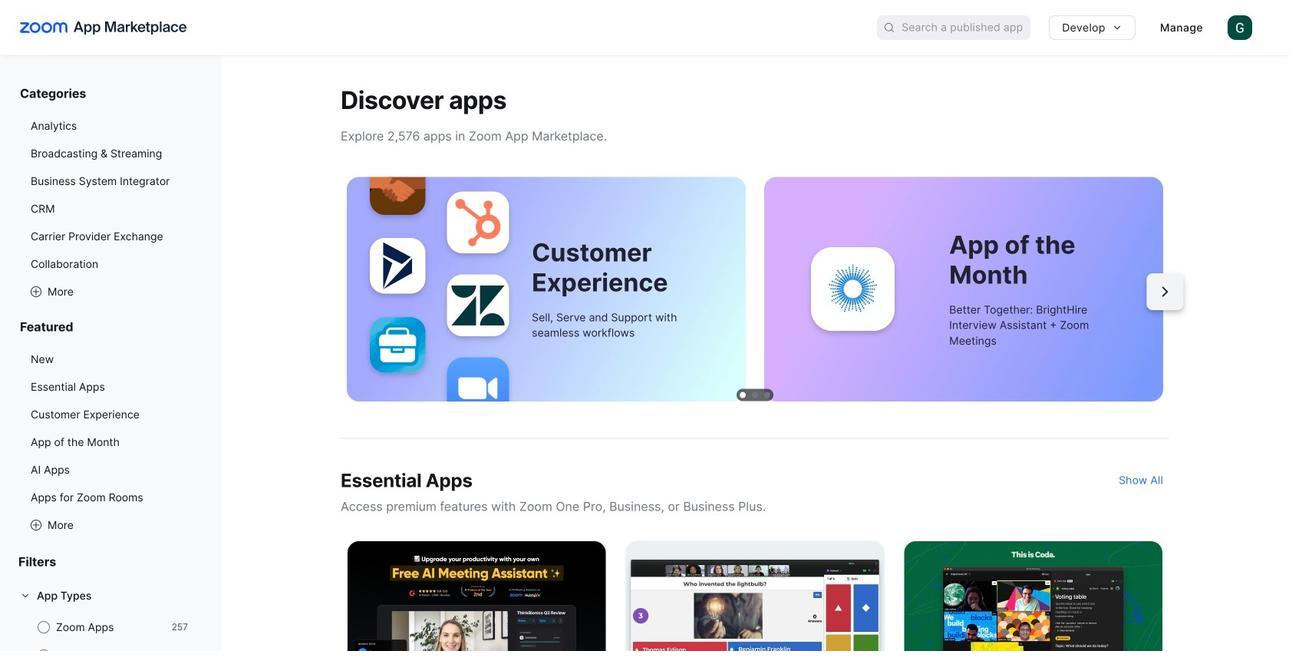 Task type: locate. For each thing, give the bounding box(es) containing it.
banner
[[0, 0, 1290, 55]]



Task type: describe. For each thing, give the bounding box(es) containing it.
Search text field
[[902, 16, 1031, 39]]

search a published app element
[[878, 15, 1031, 40]]



Task type: vqa. For each thing, say whether or not it's contained in the screenshot.
the Search a published app ELEMENT
yes



